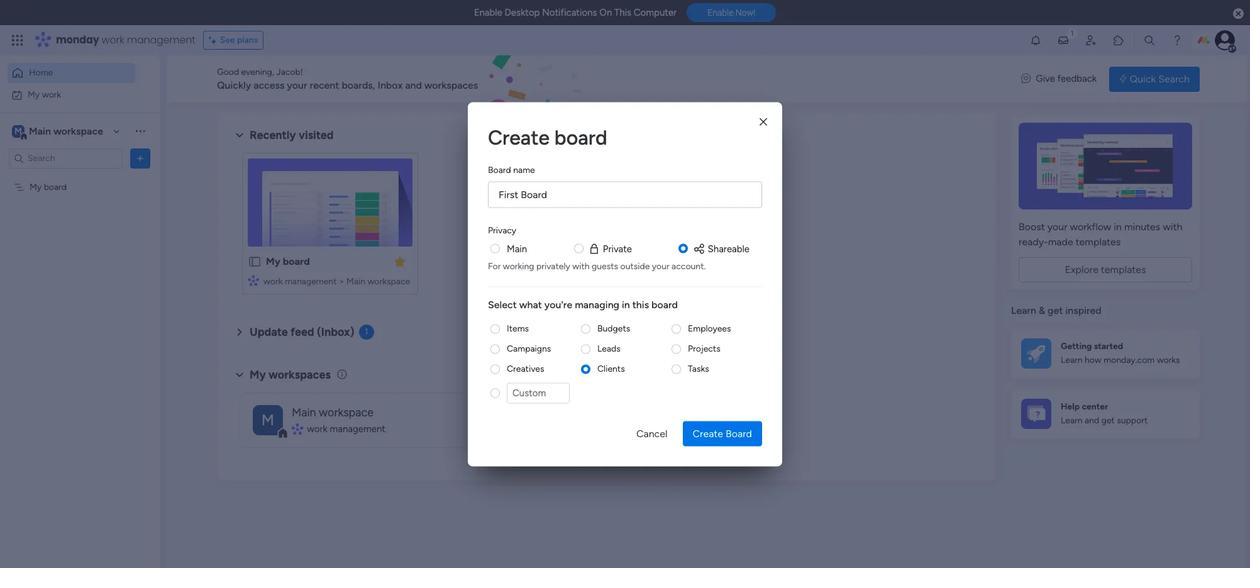 Task type: describe. For each thing, give the bounding box(es) containing it.
management for work management
[[330, 423, 386, 435]]

Board name field
[[488, 181, 763, 208]]

Search in workspace field
[[26, 151, 105, 165]]

board inside heading
[[488, 164, 511, 175]]

public board image
[[248, 255, 262, 269]]

desktop
[[505, 7, 540, 18]]

main right ">"
[[347, 276, 366, 287]]

projects
[[688, 343, 721, 354]]

board name
[[488, 164, 535, 175]]

boost
[[1019, 221, 1046, 233]]

account.
[[672, 261, 706, 272]]

board name heading
[[488, 163, 535, 176]]

shareable button
[[693, 242, 750, 256]]

create board
[[693, 427, 753, 439]]

this
[[615, 7, 632, 18]]

management for work management > main workspace
[[285, 276, 337, 287]]

learn for help
[[1061, 415, 1083, 426]]

see
[[220, 35, 235, 45]]

managing
[[575, 299, 620, 311]]

m for workspace image
[[15, 126, 22, 136]]

enable desktop notifications on this computer
[[474, 7, 677, 18]]

cancel button
[[627, 421, 678, 446]]

and inside "help center learn and get support"
[[1085, 415, 1100, 426]]

main workspace inside workspace selection "element"
[[29, 125, 103, 137]]

workspace inside "element"
[[53, 125, 103, 137]]

give
[[1036, 73, 1056, 84]]

enable for enable desktop notifications on this computer
[[474, 7, 503, 18]]

learn & get inspired
[[1012, 305, 1102, 316]]

leads
[[598, 343, 621, 354]]

for working privately with guests outside your account.
[[488, 261, 706, 272]]

notifications
[[542, 7, 597, 18]]

visited
[[299, 128, 334, 142]]

2 vertical spatial workspace
[[319, 406, 374, 420]]

work management > main workspace
[[264, 276, 410, 287]]

m for workspace icon on the left bottom of the page
[[262, 411, 274, 429]]

plans
[[237, 35, 258, 45]]

creatives
[[507, 363, 545, 374]]

close image
[[760, 117, 768, 127]]

&
[[1039, 305, 1046, 316]]

open update feed (inbox) image
[[232, 325, 247, 340]]

jacob!
[[277, 67, 303, 77]]

works
[[1158, 355, 1181, 366]]

evening,
[[241, 67, 274, 77]]

feed
[[291, 325, 314, 339]]

explore
[[1066, 264, 1099, 276]]

component image for work management > main workspace
[[248, 275, 259, 286]]

privacy heading
[[488, 223, 517, 237]]

main inside workspace selection "element"
[[29, 125, 51, 137]]

recent
[[310, 79, 339, 91]]

0 vertical spatial management
[[127, 33, 196, 47]]

update
[[250, 325, 288, 339]]

getting
[[1061, 341, 1093, 352]]

good evening, jacob! quickly access your recent boards, inbox and workspaces
[[217, 67, 478, 91]]

dapulse close image
[[1234, 8, 1245, 20]]

minutes
[[1125, 221, 1161, 233]]

templates image image
[[1023, 123, 1189, 210]]

work right workspace icon on the left bottom of the page
[[307, 423, 328, 435]]

main button
[[507, 242, 527, 256]]

0 horizontal spatial workspaces
[[269, 368, 331, 382]]

with inside privacy "element"
[[573, 261, 590, 272]]

main inside privacy "element"
[[507, 243, 527, 254]]

v2 user feedback image
[[1022, 72, 1031, 86]]

monday work management
[[56, 33, 196, 47]]

>
[[339, 276, 345, 287]]

in inside boost your workflow in minutes with ready-made templates
[[1115, 221, 1123, 233]]

my work button
[[8, 85, 135, 105]]

select
[[488, 299, 517, 311]]

workspace image
[[253, 405, 283, 435]]

boost your workflow in minutes with ready-made templates
[[1019, 221, 1183, 248]]

employees
[[688, 323, 731, 334]]

0 horizontal spatial get
[[1048, 305, 1064, 316]]

inspired
[[1066, 305, 1102, 316]]

quick search
[[1131, 73, 1190, 85]]

search
[[1159, 73, 1190, 85]]

guests
[[592, 261, 619, 272]]

my right close my workspaces icon
[[250, 368, 266, 382]]

v2 bolt switch image
[[1120, 72, 1127, 86]]

inbox image
[[1058, 34, 1070, 47]]

templates inside boost your workflow in minutes with ready-made templates
[[1076, 236, 1121, 248]]

work up the update
[[264, 276, 283, 287]]

private button
[[588, 242, 632, 256]]

Custom field
[[507, 383, 570, 403]]

inbox
[[378, 79, 403, 91]]

my work
[[28, 89, 61, 100]]

select what you're managing in this board heading
[[488, 297, 763, 312]]

name
[[514, 164, 535, 175]]

create for create board
[[488, 125, 550, 149]]

jacob simon image
[[1216, 30, 1236, 50]]

center
[[1083, 401, 1109, 412]]

quick
[[1131, 73, 1157, 85]]

access
[[254, 79, 285, 91]]

work inside button
[[42, 89, 61, 100]]

you're
[[545, 299, 573, 311]]

close recently visited image
[[232, 128, 247, 143]]

campaigns
[[507, 343, 551, 354]]

clients
[[598, 363, 625, 374]]

create board button
[[683, 421, 763, 446]]

feedback
[[1058, 73, 1097, 84]]

my board inside my board list box
[[30, 182, 67, 192]]

quickly
[[217, 79, 251, 91]]

1 image
[[1067, 26, 1078, 40]]

see plans button
[[203, 31, 264, 50]]

privacy
[[488, 225, 517, 235]]

monday
[[56, 33, 99, 47]]

items
[[507, 323, 529, 334]]



Task type: locate. For each thing, give the bounding box(es) containing it.
1 vertical spatial m
[[262, 411, 274, 429]]

budgets
[[598, 323, 631, 334]]

create board
[[488, 125, 608, 149]]

templates inside button
[[1102, 264, 1147, 276]]

enable
[[474, 7, 503, 18], [708, 8, 734, 18]]

management
[[127, 33, 196, 47], [285, 276, 337, 287], [330, 423, 386, 435]]

2 vertical spatial management
[[330, 423, 386, 435]]

1 vertical spatial and
[[1085, 415, 1100, 426]]

on
[[600, 7, 612, 18]]

workspace down remove from favorites image
[[368, 276, 410, 287]]

tasks
[[688, 363, 710, 374]]

1 horizontal spatial workspaces
[[425, 79, 478, 91]]

workspace up work management
[[319, 406, 374, 420]]

and
[[405, 79, 422, 91], [1085, 415, 1100, 426]]

1 vertical spatial learn
[[1061, 355, 1083, 366]]

component image
[[248, 275, 259, 286], [292, 423, 303, 435]]

templates down workflow
[[1076, 236, 1121, 248]]

1 vertical spatial get
[[1102, 415, 1115, 426]]

with left guests
[[573, 261, 590, 272]]

home
[[29, 67, 53, 78]]

your inside boost your workflow in minutes with ready-made templates
[[1048, 221, 1068, 233]]

main workspace up the search in workspace field
[[29, 125, 103, 137]]

0 horizontal spatial your
[[287, 79, 307, 91]]

1 vertical spatial templates
[[1102, 264, 1147, 276]]

workspaces inside good evening, jacob! quickly access your recent boards, inbox and workspaces
[[425, 79, 478, 91]]

main right workspace icon on the left bottom of the page
[[292, 406, 316, 420]]

0 vertical spatial templates
[[1076, 236, 1121, 248]]

enable for enable now!
[[708, 8, 734, 18]]

my right public board image
[[266, 255, 281, 267]]

1 horizontal spatial enable
[[708, 8, 734, 18]]

select what you're managing in this board option group
[[488, 322, 763, 411]]

search everything image
[[1144, 34, 1157, 47]]

create board heading
[[488, 122, 763, 152]]

0 vertical spatial m
[[15, 126, 22, 136]]

computer
[[634, 7, 677, 18]]

board inside button
[[726, 427, 753, 439]]

in inside heading
[[622, 299, 630, 311]]

your right outside
[[652, 261, 670, 272]]

component image right workspace icon on the left bottom of the page
[[292, 423, 303, 435]]

create for create board
[[693, 427, 724, 439]]

get inside "help center learn and get support"
[[1102, 415, 1115, 426]]

1 vertical spatial with
[[573, 261, 590, 272]]

learn left &
[[1012, 305, 1037, 316]]

learn inside the 'getting started learn how monday.com works'
[[1061, 355, 1083, 366]]

workspace selection element
[[12, 124, 105, 140]]

my down the search in workspace field
[[30, 182, 42, 192]]

give feedback
[[1036, 73, 1097, 84]]

home button
[[8, 63, 135, 83]]

0 horizontal spatial main workspace
[[29, 125, 103, 137]]

0 horizontal spatial board
[[488, 164, 511, 175]]

learn inside "help center learn and get support"
[[1061, 415, 1083, 426]]

main up working
[[507, 243, 527, 254]]

0 horizontal spatial my board
[[30, 182, 67, 192]]

outside
[[621, 261, 650, 272]]

with
[[1164, 221, 1183, 233], [573, 261, 590, 272]]

quick search button
[[1110, 66, 1201, 92]]

work
[[102, 33, 124, 47], [42, 89, 61, 100], [264, 276, 283, 287], [307, 423, 328, 435]]

your inside privacy "element"
[[652, 261, 670, 272]]

your inside good evening, jacob! quickly access your recent boards, inbox and workspaces
[[287, 79, 307, 91]]

shareable
[[708, 243, 750, 254]]

0 horizontal spatial create
[[488, 125, 550, 149]]

0 vertical spatial your
[[287, 79, 307, 91]]

my board list box
[[0, 174, 160, 367]]

monday.com
[[1104, 355, 1155, 366]]

support
[[1118, 415, 1149, 426]]

1 horizontal spatial main workspace
[[292, 406, 374, 420]]

help center learn and get support
[[1061, 401, 1149, 426]]

1 vertical spatial create
[[693, 427, 724, 439]]

m inside workspace icon
[[262, 411, 274, 429]]

select what you're managing in this board
[[488, 299, 678, 311]]

workspace up the search in workspace field
[[53, 125, 103, 137]]

m inside workspace image
[[15, 126, 22, 136]]

component image down public board image
[[248, 275, 259, 286]]

option
[[0, 176, 160, 178]]

1 vertical spatial main workspace
[[292, 406, 374, 420]]

close my workspaces image
[[232, 367, 247, 382]]

what
[[520, 299, 542, 311]]

0 vertical spatial create
[[488, 125, 550, 149]]

0 vertical spatial workspace
[[53, 125, 103, 137]]

work management
[[307, 423, 386, 435]]

1 horizontal spatial in
[[1115, 221, 1123, 233]]

getting started learn how monday.com works
[[1061, 341, 1181, 366]]

m
[[15, 126, 22, 136], [262, 411, 274, 429]]

apps image
[[1113, 34, 1126, 47]]

and inside good evening, jacob! quickly access your recent boards, inbox and workspaces
[[405, 79, 422, 91]]

help center element
[[1012, 389, 1201, 439]]

templates right explore
[[1102, 264, 1147, 276]]

create up name
[[488, 125, 550, 149]]

in left the this
[[622, 299, 630, 311]]

1 horizontal spatial m
[[262, 411, 274, 429]]

explore templates button
[[1019, 257, 1193, 283]]

help
[[1061, 401, 1080, 412]]

work right "monday"
[[102, 33, 124, 47]]

1 vertical spatial workspace
[[368, 276, 410, 287]]

recently visited
[[250, 128, 334, 142]]

board
[[488, 164, 511, 175], [726, 427, 753, 439]]

create right cancel
[[693, 427, 724, 439]]

1 horizontal spatial with
[[1164, 221, 1183, 233]]

this
[[633, 299, 649, 311]]

0 vertical spatial in
[[1115, 221, 1123, 233]]

main right workspace image
[[29, 125, 51, 137]]

getting started element
[[1012, 328, 1201, 378]]

select product image
[[11, 34, 24, 47]]

0 vertical spatial component image
[[248, 275, 259, 286]]

enable now! button
[[687, 3, 777, 22]]

1 horizontal spatial and
[[1085, 415, 1100, 426]]

0 vertical spatial workspaces
[[425, 79, 478, 91]]

2 horizontal spatial your
[[1048, 221, 1068, 233]]

and down 'center'
[[1085, 415, 1100, 426]]

my board right public board image
[[266, 255, 310, 267]]

0 horizontal spatial and
[[405, 79, 422, 91]]

create inside button
[[693, 427, 724, 439]]

1 horizontal spatial get
[[1102, 415, 1115, 426]]

workspace
[[53, 125, 103, 137], [368, 276, 410, 287], [319, 406, 374, 420]]

1 vertical spatial workspaces
[[269, 368, 331, 382]]

component image for work management
[[292, 423, 303, 435]]

in
[[1115, 221, 1123, 233], [622, 299, 630, 311]]

0 vertical spatial and
[[405, 79, 422, 91]]

board inside list box
[[44, 182, 67, 192]]

0 vertical spatial get
[[1048, 305, 1064, 316]]

main workspace up work management
[[292, 406, 374, 420]]

enable left now!
[[708, 8, 734, 18]]

privacy element
[[488, 242, 763, 272]]

help image
[[1172, 34, 1184, 47]]

learn down help
[[1061, 415, 1083, 426]]

notifications image
[[1030, 34, 1043, 47]]

get
[[1048, 305, 1064, 316], [1102, 415, 1115, 426]]

with right minutes
[[1164, 221, 1183, 233]]

enable left "desktop"
[[474, 7, 503, 18]]

boards,
[[342, 79, 375, 91]]

learn down getting
[[1061, 355, 1083, 366]]

1 vertical spatial management
[[285, 276, 337, 287]]

good
[[217, 67, 239, 77]]

invite members image
[[1085, 34, 1098, 47]]

started
[[1095, 341, 1124, 352]]

my workspaces
[[250, 368, 331, 382]]

1 horizontal spatial board
[[726, 427, 753, 439]]

0 vertical spatial main workspace
[[29, 125, 103, 137]]

private
[[603, 243, 632, 254]]

(inbox)
[[317, 325, 355, 339]]

how
[[1085, 355, 1102, 366]]

work down home
[[42, 89, 61, 100]]

and right inbox
[[405, 79, 422, 91]]

1 horizontal spatial my board
[[266, 255, 310, 267]]

workspaces right inbox
[[425, 79, 478, 91]]

my board
[[30, 182, 67, 192], [266, 255, 310, 267]]

get right &
[[1048, 305, 1064, 316]]

my board down the search in workspace field
[[30, 182, 67, 192]]

with inside boost your workflow in minutes with ready-made templates
[[1164, 221, 1183, 233]]

1 vertical spatial component image
[[292, 423, 303, 435]]

1 horizontal spatial create
[[693, 427, 724, 439]]

your up made
[[1048, 221, 1068, 233]]

0 horizontal spatial m
[[15, 126, 22, 136]]

1 horizontal spatial component image
[[292, 423, 303, 435]]

made
[[1049, 236, 1074, 248]]

update feed (inbox)
[[250, 325, 355, 339]]

1 vertical spatial your
[[1048, 221, 1068, 233]]

workspace image
[[12, 124, 25, 138]]

1 vertical spatial board
[[726, 427, 753, 439]]

ready-
[[1019, 236, 1049, 248]]

enable now!
[[708, 8, 756, 18]]

explore templates
[[1066, 264, 1147, 276]]

privately
[[537, 261, 571, 272]]

workspaces down update feed (inbox)
[[269, 368, 331, 382]]

create inside heading
[[488, 125, 550, 149]]

cancel
[[637, 427, 668, 439]]

get down 'center'
[[1102, 415, 1115, 426]]

0 vertical spatial with
[[1164, 221, 1183, 233]]

1
[[365, 327, 368, 337]]

see plans
[[220, 35, 258, 45]]

recently
[[250, 128, 296, 142]]

0 vertical spatial board
[[488, 164, 511, 175]]

0 vertical spatial my board
[[30, 182, 67, 192]]

0 horizontal spatial with
[[573, 261, 590, 272]]

0 horizontal spatial in
[[622, 299, 630, 311]]

in left minutes
[[1115, 221, 1123, 233]]

workflow
[[1071, 221, 1112, 233]]

0 vertical spatial learn
[[1012, 305, 1037, 316]]

0 horizontal spatial component image
[[248, 275, 259, 286]]

1 horizontal spatial your
[[652, 261, 670, 272]]

remove from favorites image
[[394, 255, 406, 268]]

main
[[29, 125, 51, 137], [507, 243, 527, 254], [347, 276, 366, 287], [292, 406, 316, 420]]

main workspace
[[29, 125, 103, 137], [292, 406, 374, 420]]

0 horizontal spatial enable
[[474, 7, 503, 18]]

my inside list box
[[30, 182, 42, 192]]

your
[[287, 79, 307, 91], [1048, 221, 1068, 233], [652, 261, 670, 272]]

working
[[503, 261, 535, 272]]

learn for getting
[[1061, 355, 1083, 366]]

my
[[28, 89, 40, 100], [30, 182, 42, 192], [266, 255, 281, 267], [250, 368, 266, 382]]

1 vertical spatial in
[[622, 299, 630, 311]]

my inside button
[[28, 89, 40, 100]]

2 vertical spatial learn
[[1061, 415, 1083, 426]]

my down home
[[28, 89, 40, 100]]

now!
[[736, 8, 756, 18]]

2 vertical spatial your
[[652, 261, 670, 272]]

enable inside "button"
[[708, 8, 734, 18]]

1 vertical spatial my board
[[266, 255, 310, 267]]

for
[[488, 261, 501, 272]]

your down jacob!
[[287, 79, 307, 91]]



Task type: vqa. For each thing, say whether or not it's contained in the screenshot.
back to workspace "Image"
no



